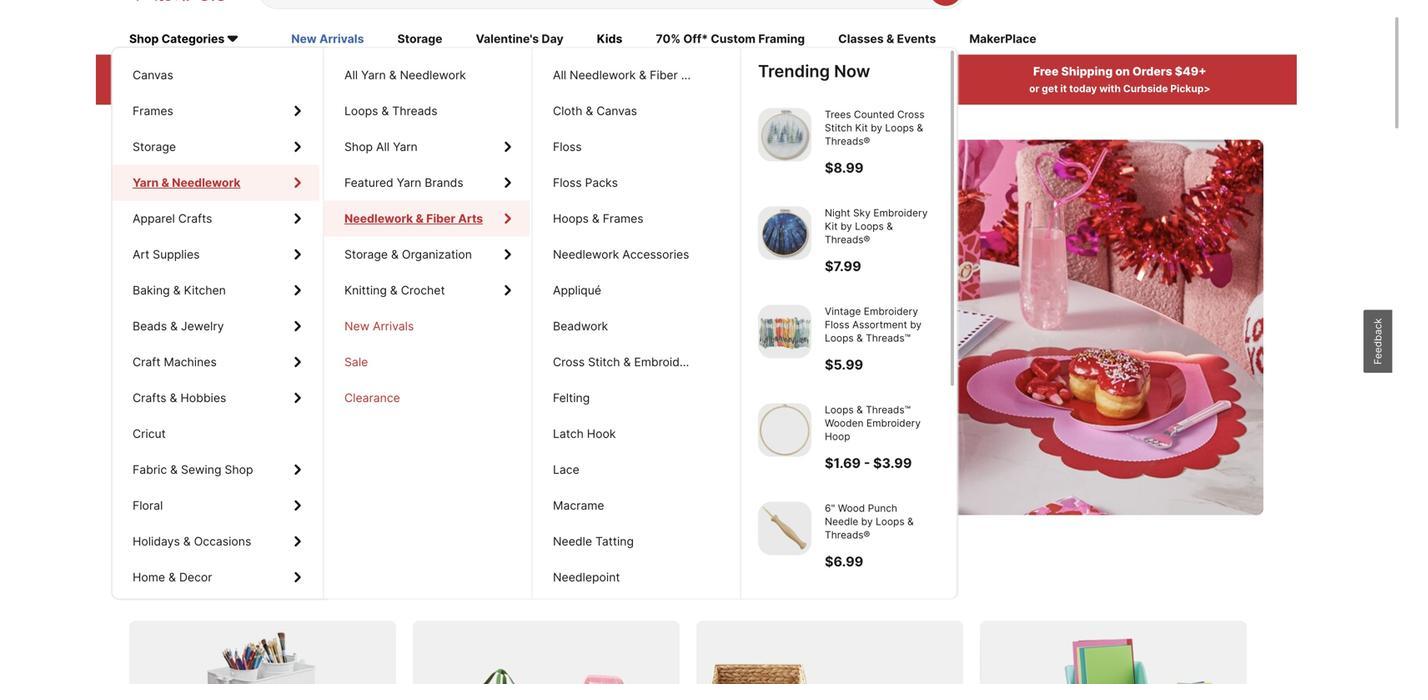 Task type: locate. For each thing, give the bounding box(es) containing it.
stitch down trees
[[825, 122, 853, 134]]

canvas link for new arrivals
[[113, 57, 320, 93]]

0 horizontal spatial off
[[211, 64, 229, 79]]

threads™ up '$3.99'
[[866, 404, 911, 416]]

needle down macrame
[[553, 534, 592, 549]]

canvas for valentine's day
[[133, 68, 173, 82]]

1 vertical spatial arts
[[458, 212, 483, 226]]

needle down wood
[[825, 516, 859, 528]]

6" wood punch needle by loops & threads®
[[825, 502, 914, 541]]

art for classes & events
[[133, 247, 150, 262]]

craft machines link for kids
[[113, 344, 320, 380]]

earn
[[654, 64, 680, 79]]

3 item undefined image from the top
[[758, 305, 812, 358]]

now up apply>
[[834, 61, 871, 81]]

arrivals up purchases
[[319, 32, 364, 46]]

arrivals for topmost the new arrivals link
[[319, 32, 364, 46]]

on right save
[[182, 573, 206, 598]]

1 vertical spatial kit
[[825, 220, 838, 232]]

1 item undefined image from the top
[[758, 108, 812, 161]]

threads™ down assortment
[[866, 332, 911, 344]]

holidays & occasions link
[[113, 524, 320, 559], [113, 524, 320, 559], [113, 524, 320, 559], [113, 524, 320, 559], [113, 524, 320, 559], [113, 524, 320, 559], [113, 524, 320, 559], [113, 524, 320, 559]]

your
[[633, 83, 655, 95]]

day up when
[[542, 32, 564, 46]]

baking & kitchen
[[133, 283, 226, 297], [133, 283, 226, 297], [133, 283, 226, 297], [133, 283, 226, 297], [133, 283, 226, 297], [133, 283, 226, 297], [133, 283, 226, 297], [133, 283, 226, 297]]

0 horizontal spatial fiber
[[426, 212, 456, 226]]

crafts & hobbies link for storage
[[113, 380, 320, 416]]

0 vertical spatial kit
[[855, 122, 868, 134]]

new up and
[[345, 319, 370, 333]]

yarn & needlework link
[[113, 165, 320, 201], [113, 165, 320, 201], [113, 165, 320, 201], [113, 165, 320, 201], [113, 165, 320, 201], [113, 165, 320, 201], [113, 165, 320, 201], [113, 165, 320, 201]]

yarn & needlework for storage
[[133, 176, 238, 190]]

assortment
[[853, 319, 908, 331]]

beads for valentine's day
[[133, 319, 167, 333]]

home for shop categories
[[133, 570, 165, 584]]

storage for 70% off* custom framing
[[133, 140, 176, 154]]

clearance link
[[325, 380, 530, 416]]

baking for kids
[[133, 283, 170, 297]]

tatting
[[596, 534, 634, 549]]

0 vertical spatial new
[[291, 32, 317, 46]]

frames link for shop categories
[[113, 93, 320, 129]]

kitchen
[[184, 283, 226, 297], [184, 283, 226, 297], [184, 283, 226, 297], [184, 283, 226, 297], [184, 283, 226, 297], [184, 283, 226, 297], [184, 283, 226, 297], [184, 283, 226, 297]]

all
[[232, 64, 247, 79], [345, 68, 358, 82], [553, 68, 567, 82], [376, 140, 390, 154]]

floss inside vintage embroidery floss assortment by loops & threads™
[[825, 319, 850, 331]]

0 vertical spatial it
[[1061, 83, 1067, 95]]

featured yarn brands
[[345, 176, 464, 190]]

1 threads™ from the top
[[866, 332, 911, 344]]

jewelry
[[181, 319, 224, 333], [181, 319, 224, 333], [181, 319, 224, 333], [181, 319, 224, 333], [181, 319, 224, 333], [181, 319, 224, 333], [181, 319, 224, 333], [181, 319, 224, 333]]

new arrivals for topmost the new arrivals link
[[291, 32, 364, 46]]

cloth & canvas link
[[533, 93, 738, 129]]

cricut link for kids
[[113, 416, 320, 452]]

1 horizontal spatial arts
[[681, 68, 704, 82]]

kit down counted
[[855, 122, 868, 134]]

storage link
[[398, 31, 443, 49], [113, 129, 320, 165], [113, 129, 320, 165], [113, 129, 320, 165], [113, 129, 320, 165], [113, 129, 320, 165], [113, 129, 320, 165], [113, 129, 320, 165], [113, 129, 320, 165]]

1 horizontal spatial new
[[345, 319, 370, 333]]

& inside the loops & threads™ wooden embroidery hoop
[[857, 404, 863, 416]]

on up curbside
[[1116, 64, 1130, 79]]

art supplies for storage
[[133, 247, 200, 262]]

0 vertical spatial floss
[[553, 140, 582, 154]]

1 vertical spatial fiber
[[426, 212, 456, 226]]

loops inside night sky embroidery kit by loops & threads®
[[855, 220, 884, 232]]

2 vertical spatial floss
[[825, 319, 850, 331]]

item undefined image for $1.69 - $3.99
[[758, 403, 812, 457]]

1 vertical spatial floss
[[553, 176, 582, 190]]

apparel crafts link for shop categories
[[113, 201, 320, 237]]

arts up michaels™
[[681, 68, 704, 82]]

price
[[297, 64, 327, 79]]

beads for kids
[[133, 319, 167, 333]]

& inside cross stitch & embroidery link
[[624, 355, 631, 369]]

it right get
[[1061, 83, 1067, 95]]

by inside "trees counted cross stitch kit by loops & threads®"
[[871, 122, 883, 134]]

1 vertical spatial day
[[163, 276, 236, 326]]

0 horizontal spatial it
[[220, 338, 233, 364]]

0 vertical spatial needle
[[825, 516, 859, 528]]

1 vertical spatial off
[[368, 229, 428, 280]]

art supplies for valentine's day
[[133, 247, 200, 262]]

by inside vintage embroidery floss assortment by loops & threads™
[[910, 319, 922, 331]]

0 vertical spatial new arrivals link
[[291, 31, 364, 49]]

exclusions
[[298, 83, 350, 95]]

decor for shop categories
[[179, 570, 212, 584]]

occasions
[[194, 534, 251, 549], [194, 534, 251, 549], [194, 534, 251, 549], [194, 534, 251, 549], [194, 534, 251, 549], [194, 534, 251, 549], [194, 534, 251, 549], [194, 534, 251, 549]]

0 vertical spatial now
[[834, 61, 871, 81]]

holidays & occasions link for kids
[[113, 524, 320, 559]]

fiber down the brands
[[426, 212, 456, 226]]

& inside 6" wood punch needle by loops & threads®
[[908, 516, 914, 528]]

2 vertical spatial threads®
[[825, 529, 871, 541]]

stitch inside "trees counted cross stitch kit by loops & threads®"
[[825, 122, 853, 134]]

canvas link for kids
[[113, 57, 320, 93]]

loops down 'vintage'
[[825, 332, 854, 344]]

1 vertical spatial arrivals
[[373, 319, 414, 333]]

home & decor
[[133, 570, 212, 584], [133, 570, 212, 584], [133, 570, 212, 584], [133, 570, 212, 584], [133, 570, 212, 584], [133, 570, 212, 584], [133, 570, 212, 584], [133, 570, 212, 584]]

1 horizontal spatial cross
[[898, 108, 925, 121]]

kit inside night sky embroidery kit by loops & threads®
[[825, 220, 838, 232]]

0 vertical spatial off
[[211, 64, 229, 79]]

regular
[[250, 64, 294, 79]]

machines for kids
[[164, 355, 217, 369]]

&
[[887, 32, 895, 46], [389, 68, 397, 82], [639, 68, 647, 82], [813, 83, 819, 95], [382, 104, 389, 118], [586, 104, 593, 118], [917, 122, 924, 134], [161, 176, 168, 190], [161, 176, 168, 190], [161, 176, 168, 190], [161, 176, 168, 190], [161, 176, 168, 190], [161, 176, 168, 190], [161, 176, 168, 190], [161, 176, 169, 190], [416, 212, 424, 226], [592, 212, 600, 226], [887, 220, 893, 232], [391, 247, 399, 262], [173, 283, 181, 297], [173, 283, 181, 297], [173, 283, 181, 297], [173, 283, 181, 297], [173, 283, 181, 297], [173, 283, 181, 297], [173, 283, 181, 297], [173, 283, 181, 297], [390, 283, 398, 297], [170, 319, 178, 333], [170, 319, 178, 333], [170, 319, 178, 333], [170, 319, 178, 333], [170, 319, 178, 333], [170, 319, 178, 333], [170, 319, 178, 333], [170, 319, 178, 333], [857, 332, 863, 344], [624, 355, 631, 369], [170, 391, 177, 405], [170, 391, 177, 405], [170, 391, 177, 405], [170, 391, 177, 405], [170, 391, 177, 405], [170, 391, 177, 405], [170, 391, 177, 405], [170, 391, 177, 405], [857, 404, 863, 416], [170, 463, 178, 477], [170, 463, 178, 477], [170, 463, 178, 477], [170, 463, 178, 477], [170, 463, 178, 477], [170, 463, 178, 477], [170, 463, 178, 477], [170, 463, 178, 477], [908, 516, 914, 528], [183, 534, 191, 549], [183, 534, 191, 549], [183, 534, 191, 549], [183, 534, 191, 549], [183, 534, 191, 549], [183, 534, 191, 549], [183, 534, 191, 549], [183, 534, 191, 549], [169, 570, 176, 584], [169, 570, 176, 584], [169, 570, 176, 584], [169, 570, 176, 584], [169, 570, 176, 584], [169, 570, 176, 584], [169, 570, 176, 584], [169, 570, 176, 584]]

yarn & needlework for kids
[[133, 176, 238, 190]]

0 vertical spatial fiber
[[650, 68, 678, 82]]

& inside earn 9% in rewards when you use your michaels™ credit card.³ details & apply>
[[813, 83, 819, 95]]

baking & kitchen for shop categories
[[133, 283, 226, 297]]

all yarn & needlework link
[[325, 57, 530, 93]]

needlepoint link
[[533, 559, 738, 595]]

day inside the 'valentine's day' link
[[542, 32, 564, 46]]

stitch down beadwork
[[588, 355, 620, 369]]

day inside up to 40% off valentine's day supplies
[[163, 276, 236, 326]]

0 vertical spatial new arrivals
[[291, 32, 364, 46]]

decor for new arrivals
[[179, 570, 212, 584]]

craft machines for kids
[[133, 355, 217, 369]]

hoops & frames link
[[533, 201, 738, 237]]

art for shop categories
[[133, 247, 150, 262]]

hobbies for new arrivals
[[181, 391, 226, 405]]

crafts & hobbies link for valentine's day
[[113, 380, 320, 416]]

beadwork link
[[533, 308, 738, 344]]

cross up felting
[[553, 355, 585, 369]]

item undefined image left 'vintage'
[[758, 305, 812, 358]]

off up knitting & crochet
[[368, 229, 428, 280]]

1 vertical spatial threads®
[[825, 234, 871, 246]]

craft machines for 70% off* custom framing
[[133, 355, 217, 369]]

arrivals down knitting & crochet
[[373, 319, 414, 333]]

sewing
[[181, 463, 221, 477], [181, 463, 221, 477], [181, 463, 221, 477], [181, 463, 221, 477], [181, 463, 221, 477], [181, 463, 221, 477], [181, 463, 221, 477], [181, 463, 221, 477]]

4 item undefined image from the top
[[758, 403, 812, 457]]

sky
[[854, 207, 871, 219]]

day up "make"
[[163, 276, 236, 326]]

on inside free shipping on orders $49+ or get it today with curbside pickup>
[[1116, 64, 1130, 79]]

cricut for shop categories
[[133, 427, 166, 441]]

threads® up $8.99
[[825, 135, 871, 147]]

all up apply>
[[345, 68, 358, 82]]

supplies for 70% off* custom framing
[[153, 247, 200, 262]]

storage link for new arrivals
[[113, 129, 320, 165]]

& inside needlework & fiber arts link
[[416, 212, 424, 226]]

0 horizontal spatial needle
[[553, 534, 592, 549]]

5 item undefined image from the top
[[758, 502, 812, 555]]

threads® inside 6" wood punch needle by loops & threads®
[[825, 529, 871, 541]]

cricut link for storage
[[113, 416, 320, 452]]

all yarn & needlework
[[345, 68, 466, 82]]

floss down cloth
[[553, 140, 582, 154]]

loops down counted
[[886, 122, 914, 134]]

new arrivals up price
[[291, 32, 364, 46]]

beads & jewelry for storage
[[133, 319, 224, 333]]

0 horizontal spatial new
[[291, 32, 317, 46]]

supplies for classes & events
[[153, 247, 200, 262]]

loops & threads link
[[325, 93, 530, 129]]

cross right counted
[[898, 108, 925, 121]]

it right "make"
[[220, 338, 233, 364]]

0 vertical spatial threads™
[[866, 332, 911, 344]]

1 horizontal spatial it
[[1061, 83, 1067, 95]]

art supplies link for new arrivals
[[113, 237, 320, 272]]

item undefined image left hoop
[[758, 403, 812, 457]]

all inside "link"
[[345, 68, 358, 82]]

make
[[163, 338, 215, 364]]

all up code
[[232, 64, 247, 79]]

holidays for storage
[[133, 534, 180, 549]]

storage for kids
[[133, 140, 176, 154]]

0 vertical spatial threads®
[[825, 135, 871, 147]]

fabric & sewing shop for storage
[[133, 463, 253, 477]]

& inside the cloth & canvas link
[[586, 104, 593, 118]]

0 horizontal spatial with
[[186, 83, 208, 95]]

threads®
[[825, 135, 871, 147], [825, 234, 871, 246], [825, 529, 871, 541]]

now down "make"
[[214, 397, 239, 412]]

floss down 'vintage'
[[825, 319, 850, 331]]

0 horizontal spatial now
[[214, 397, 239, 412]]

art supplies
[[133, 247, 200, 262], [133, 247, 200, 262], [133, 247, 200, 262], [133, 247, 200, 262], [133, 247, 200, 262], [133, 247, 200, 262], [133, 247, 200, 262], [133, 247, 200, 262]]

yarn inside "link"
[[361, 68, 386, 82]]

craft for new arrivals
[[133, 355, 161, 369]]

frames for kids
[[133, 104, 173, 118]]

craft machines link for storage
[[113, 344, 320, 380]]

canvas
[[133, 68, 173, 82], [133, 68, 173, 82], [133, 68, 173, 82], [133, 68, 173, 82], [133, 68, 173, 82], [133, 68, 173, 82], [133, 68, 173, 82], [133, 68, 173, 82], [597, 104, 637, 118]]

baking for shop categories
[[133, 283, 170, 297]]

frames for new arrivals
[[133, 104, 173, 118]]

holidays for shop categories
[[133, 534, 180, 549]]

with down 20%
[[186, 83, 208, 95]]

by for $5.99
[[910, 319, 922, 331]]

40%
[[274, 229, 358, 280]]

frames link for 70% off* custom framing
[[113, 93, 320, 129]]

1 threads® from the top
[[825, 135, 871, 147]]

by down night
[[841, 220, 852, 232]]

off up code
[[211, 64, 229, 79]]

storage for storage
[[133, 140, 176, 154]]

cricut link for valentine's day
[[113, 416, 320, 452]]

item undefined image left 6"
[[758, 502, 812, 555]]

daily23us.
[[237, 83, 295, 95]]

craft for valentine's day
[[133, 355, 161, 369]]

cross
[[898, 108, 925, 121], [553, 355, 585, 369]]

stitch
[[825, 122, 853, 134], [588, 355, 620, 369]]

shop
[[129, 32, 159, 46], [345, 140, 373, 154], [183, 397, 211, 412], [225, 463, 253, 477], [225, 463, 253, 477], [225, 463, 253, 477], [225, 463, 253, 477], [225, 463, 253, 477], [225, 463, 253, 477], [225, 463, 253, 477], [225, 463, 253, 477]]

now inside button
[[214, 397, 239, 412]]

supplies inside up to 40% off valentine's day supplies
[[246, 276, 408, 326]]

1 horizontal spatial now
[[834, 61, 871, 81]]

frames inside 'link'
[[603, 212, 644, 226]]

classes
[[839, 32, 884, 46]]

floral for kids
[[133, 499, 163, 513]]

baking & kitchen link for new arrivals
[[113, 272, 320, 308]]

6"
[[825, 502, 835, 514]]

$8.99
[[825, 160, 864, 176]]

floss link
[[533, 129, 738, 165]]

floss
[[553, 140, 582, 154], [553, 176, 582, 190], [825, 319, 850, 331]]

new up price
[[291, 32, 317, 46]]

up to 40% off valentine's day supplies
[[163, 229, 643, 326]]

by down wood
[[862, 516, 873, 528]]

apparel for new arrivals
[[133, 212, 175, 226]]

2 item undefined image from the top
[[758, 206, 812, 260]]

1 vertical spatial cross
[[553, 355, 585, 369]]

3 threads® from the top
[[825, 529, 871, 541]]

0 vertical spatial arrivals
[[319, 32, 364, 46]]

& inside vintage embroidery floss assortment by loops & threads™
[[857, 332, 863, 344]]

$1.69 - $3.99
[[825, 455, 912, 471]]

beads & jewelry for new arrivals
[[133, 319, 224, 333]]

accessories
[[623, 247, 690, 262]]

free
[[1034, 64, 1059, 79]]

new arrivals link up price
[[291, 31, 364, 49]]

item undefined image
[[758, 108, 812, 161], [758, 206, 812, 260], [758, 305, 812, 358], [758, 403, 812, 457], [758, 502, 812, 555]]

floss left 'packs'
[[553, 176, 582, 190]]

item undefined image for $7.99
[[758, 206, 812, 260]]

1 vertical spatial new
[[345, 319, 370, 333]]

sale
[[345, 355, 368, 369]]

table of valentines day decor image
[[129, 140, 1264, 515]]

arts down the brands
[[458, 212, 483, 226]]

& inside all needlework & fiber arts link
[[639, 68, 647, 82]]

all inside "20% off all regular price purchases with code daily23us. exclusions apply>"
[[232, 64, 247, 79]]

by inside 6" wood punch needle by loops & threads®
[[862, 516, 873, 528]]

item undefined image left night
[[758, 206, 812, 260]]

beads & jewelry link for new arrivals
[[113, 308, 320, 344]]

kids
[[597, 32, 623, 46]]

holidays for kids
[[133, 534, 180, 549]]

1 vertical spatial on
[[182, 573, 206, 598]]

yarn & needlework link for 70% off* custom framing
[[113, 165, 320, 201]]

baking for classes & events
[[133, 283, 170, 297]]

credit
[[710, 83, 741, 95]]

new arrivals up and
[[345, 319, 414, 333]]

featured yarn brands link
[[325, 165, 530, 201]]

art for valentine's day
[[133, 247, 150, 262]]

2 threads™ from the top
[[866, 404, 911, 416]]

art supplies link for valentine's day
[[113, 237, 320, 272]]

1 horizontal spatial fiber
[[650, 68, 678, 82]]

fabric
[[133, 463, 167, 477], [133, 463, 167, 477], [133, 463, 167, 477], [133, 463, 167, 477], [133, 463, 167, 477], [133, 463, 167, 477], [133, 463, 167, 477], [133, 463, 167, 477]]

1 with from the left
[[186, 83, 208, 95]]

loops down sky
[[855, 220, 884, 232]]

now
[[834, 61, 871, 81], [214, 397, 239, 412]]

& inside storage & organization link
[[391, 247, 399, 262]]

decor
[[179, 570, 212, 584], [179, 570, 212, 584], [179, 570, 212, 584], [179, 570, 212, 584], [179, 570, 212, 584], [179, 570, 212, 584], [179, 570, 212, 584], [179, 570, 212, 584]]

1 horizontal spatial off
[[368, 229, 428, 280]]

save
[[129, 573, 177, 598]]

fabric & sewing shop link for classes & events
[[113, 452, 320, 488]]

valentine's inside up to 40% off valentine's day supplies
[[438, 229, 643, 280]]

yarn & needlework link for new arrivals
[[113, 165, 320, 201]]

1 horizontal spatial day
[[542, 32, 564, 46]]

new
[[291, 32, 317, 46], [345, 319, 370, 333]]

cricut link
[[113, 416, 320, 452], [113, 416, 320, 452], [113, 416, 320, 452], [113, 416, 320, 452], [113, 416, 320, 452], [113, 416, 320, 452], [113, 416, 320, 452], [113, 416, 320, 452]]

1 vertical spatial new arrivals
[[345, 319, 414, 333]]

0 vertical spatial arts
[[681, 68, 704, 82]]

apparel for shop categories
[[133, 212, 175, 226]]

loops inside 6" wood punch needle by loops & threads®
[[876, 516, 905, 528]]

with
[[186, 83, 208, 95], [1100, 83, 1121, 95]]

for
[[375, 573, 403, 598]]

kit
[[855, 122, 868, 134], [825, 220, 838, 232]]

needlework accessories link
[[533, 237, 738, 272]]

beads
[[133, 319, 167, 333], [133, 319, 167, 333], [133, 319, 167, 333], [133, 319, 167, 333], [133, 319, 167, 333], [133, 319, 167, 333], [133, 319, 167, 333], [133, 319, 167, 333]]

0 horizontal spatial day
[[163, 276, 236, 326]]

frames for shop categories
[[133, 104, 173, 118]]

loops inside vintage embroidery floss assortment by loops & threads™
[[825, 332, 854, 344]]

by down counted
[[871, 122, 883, 134]]

2 with from the left
[[1100, 83, 1121, 95]]

yarn & needlework for shop categories
[[133, 176, 238, 190]]

loops inside "trees counted cross stitch kit by loops & threads®"
[[886, 122, 914, 134]]

0 horizontal spatial stitch
[[588, 355, 620, 369]]

2 threads® from the top
[[825, 234, 871, 246]]

art for storage
[[133, 247, 150, 262]]

kit down night
[[825, 220, 838, 232]]

1 vertical spatial threads™
[[866, 404, 911, 416]]

0 horizontal spatial kit
[[825, 220, 838, 232]]

embroidery inside vintage embroidery floss assortment by loops & threads™
[[864, 305, 919, 317]]

0 vertical spatial cross
[[898, 108, 925, 121]]

shop now
[[183, 397, 239, 412]]

1 horizontal spatial arrivals
[[373, 319, 414, 333]]

beads & jewelry link for kids
[[113, 308, 320, 344]]

machines for shop categories
[[164, 355, 217, 369]]

loops up wooden
[[825, 404, 854, 416]]

organization
[[402, 247, 472, 262]]

threads® inside night sky embroidery kit by loops & threads®
[[825, 234, 871, 246]]

0 vertical spatial on
[[1116, 64, 1130, 79]]

punch
[[868, 502, 898, 514]]

it inside free shipping on orders $49+ or get it today with curbside pickup>
[[1061, 83, 1067, 95]]

sewing for kids
[[181, 463, 221, 477]]

cross stitch & embroidery link
[[533, 344, 738, 380]]

embroidery right sky
[[874, 207, 928, 219]]

1 vertical spatial valentine's
[[438, 229, 643, 280]]

art
[[133, 247, 150, 262], [133, 247, 150, 262], [133, 247, 150, 262], [133, 247, 150, 262], [133, 247, 150, 262], [133, 247, 150, 262], [133, 247, 150, 262], [133, 247, 150, 262]]

0 vertical spatial stitch
[[825, 122, 853, 134]]

fabric & sewing shop link
[[113, 452, 320, 488], [113, 452, 320, 488], [113, 452, 320, 488], [113, 452, 320, 488], [113, 452, 320, 488], [113, 452, 320, 488], [113, 452, 320, 488], [113, 452, 320, 488]]

0 horizontal spatial arrivals
[[319, 32, 364, 46]]

item undefined image down details
[[758, 108, 812, 161]]

needlework accessories
[[553, 247, 690, 262]]

1 horizontal spatial with
[[1100, 83, 1121, 95]]

holidays & occasions for valentine's day
[[133, 534, 251, 549]]

1 horizontal spatial stitch
[[825, 122, 853, 134]]

1 horizontal spatial on
[[1116, 64, 1130, 79]]

frames
[[133, 104, 173, 118], [133, 104, 173, 118], [133, 104, 173, 118], [133, 104, 173, 118], [133, 104, 173, 118], [133, 104, 173, 118], [133, 104, 173, 118], [133, 104, 173, 118], [603, 212, 644, 226]]

lace
[[553, 463, 580, 477]]

threads® up the '$6.99'
[[825, 529, 871, 541]]

pickup>
[[1171, 83, 1211, 95]]

embroidery inside night sky embroidery kit by loops & threads®
[[874, 207, 928, 219]]

0 vertical spatial day
[[542, 32, 564, 46]]

hobbies for storage
[[181, 391, 226, 405]]

beads & jewelry for classes & events
[[133, 319, 224, 333]]

makerplace
[[970, 32, 1037, 46]]

beads for storage
[[133, 319, 167, 333]]

by inside night sky embroidery kit by loops & threads®
[[841, 220, 852, 232]]

occasions for shop categories
[[194, 534, 251, 549]]

by right assortment
[[910, 319, 922, 331]]

new arrivals link down the crochet at the left of the page
[[325, 308, 530, 344]]

fiber up michaels™
[[650, 68, 678, 82]]

apparel crafts link for kids
[[113, 201, 320, 237]]

0 vertical spatial valentine's
[[476, 32, 539, 46]]

off inside up to 40% off valentine's day supplies
[[368, 229, 428, 280]]

& inside night sky embroidery kit by loops & threads®
[[887, 220, 893, 232]]

1 vertical spatial it
[[220, 338, 233, 364]]

threads® up $7.99
[[825, 234, 871, 246]]

1 horizontal spatial kit
[[855, 122, 868, 134]]

canvas for shop categories
[[133, 68, 173, 82]]

1 vertical spatial now
[[214, 397, 239, 412]]

craft machines link for shop categories
[[113, 344, 320, 380]]

beads for classes & events
[[133, 319, 167, 333]]

embroidery up 'felting' link
[[634, 355, 698, 369]]

apparel crafts link for storage
[[113, 201, 320, 237]]

earn 9% in rewards when you use your michaels™ credit card.³ details & apply>
[[563, 64, 857, 95]]

1 horizontal spatial needle
[[825, 516, 859, 528]]

embroidery up assortment
[[864, 305, 919, 317]]

now for shop now
[[214, 397, 239, 412]]

apparel
[[133, 212, 175, 226], [133, 212, 175, 226], [133, 212, 175, 226], [133, 212, 175, 226], [133, 212, 175, 226], [133, 212, 175, 226], [133, 212, 175, 226], [133, 212, 175, 226]]

1 vertical spatial needle
[[553, 534, 592, 549]]

1 vertical spatial new arrivals link
[[325, 308, 530, 344]]

storage
[[295, 573, 371, 598]]

with right today
[[1100, 83, 1121, 95]]

you
[[592, 83, 610, 95]]

embroidery up '$3.99'
[[867, 417, 921, 429]]

loops down punch
[[876, 516, 905, 528]]

cross inside "trees counted cross stitch kit by loops & threads®"
[[898, 108, 925, 121]]

art supplies link for classes & events
[[113, 237, 320, 272]]

hobbies for kids
[[181, 391, 226, 405]]

craft machines link
[[113, 344, 320, 380], [113, 344, 320, 380], [113, 344, 320, 380], [113, 344, 320, 380], [113, 344, 320, 380], [113, 344, 320, 380], [113, 344, 320, 380], [113, 344, 320, 380]]



Task type: describe. For each thing, give the bounding box(es) containing it.
& inside knitting & crochet link
[[390, 283, 398, 297]]

cloth
[[553, 104, 583, 118]]

kitchen for 70% off* custom framing
[[184, 283, 226, 297]]

trending
[[758, 61, 830, 81]]

michaels™
[[657, 83, 708, 95]]

loops & threads™ wooden embroidery hoop
[[825, 404, 921, 443]]

latch hook link
[[533, 416, 738, 452]]

storage link for kids
[[113, 129, 320, 165]]

floral for classes & events
[[133, 499, 163, 513]]

packs
[[585, 176, 618, 190]]

& inside hoops & frames 'link'
[[592, 212, 600, 226]]

9%
[[683, 64, 701, 79]]

crochet
[[401, 283, 445, 297]]

& inside loops & threads link
[[382, 104, 389, 118]]

craft for 70% off* custom framing
[[133, 355, 161, 369]]

in
[[703, 64, 714, 79]]

makerplace link
[[970, 31, 1037, 49]]

apparel for kids
[[133, 212, 175, 226]]

kitchen for kids
[[184, 283, 226, 297]]

70%
[[656, 32, 681, 46]]

loops down apply>
[[345, 104, 378, 118]]

apparel for classes & events
[[133, 212, 175, 226]]

with inside free shipping on orders $49+ or get it today with curbside pickup>
[[1100, 83, 1121, 95]]

featured
[[345, 176, 394, 190]]

art supplies for 70% off* custom framing
[[133, 247, 200, 262]]

floral for 70% off* custom framing
[[133, 499, 163, 513]]

baking & kitchen for new arrivals
[[133, 283, 226, 297]]

0 horizontal spatial arts
[[458, 212, 483, 226]]

fabric & sewing shop for valentine's day
[[133, 463, 253, 477]]

holidays for valentine's day
[[133, 534, 180, 549]]

home & decor for new arrivals
[[133, 570, 212, 584]]

all needlework & fiber arts link
[[533, 57, 738, 93]]

threads® inside "trees counted cross stitch kit by loops & threads®"
[[825, 135, 871, 147]]

home for classes & events
[[133, 570, 165, 584]]

hoop
[[825, 430, 851, 443]]

make it handmade and heartfelt.
[[163, 338, 472, 364]]

wood
[[838, 502, 865, 514]]

$5.99
[[825, 357, 864, 373]]

felting link
[[533, 380, 738, 416]]

beads & jewelry for valentine's day
[[133, 319, 224, 333]]

$49+
[[1175, 64, 1207, 79]]

yarn & needlework for valentine's day
[[133, 176, 238, 190]]

fabric & sewing shop link for storage
[[113, 452, 320, 488]]

latch hook
[[553, 427, 616, 441]]

wooden
[[825, 417, 864, 429]]

knitting & crochet
[[345, 283, 445, 297]]

jewelry for valentine's day
[[181, 319, 224, 333]]

valentine's day
[[476, 32, 564, 46]]

needle tatting link
[[533, 524, 738, 559]]

floral for valentine's day
[[133, 499, 163, 513]]

0 horizontal spatial cross
[[553, 355, 585, 369]]

latch
[[553, 427, 584, 441]]

art supplies link for shop categories
[[113, 237, 320, 272]]

yarn & needlework for new arrivals
[[133, 176, 238, 190]]

floss for floss packs
[[553, 176, 582, 190]]

sewing for shop categories
[[181, 463, 221, 477]]

hook
[[587, 427, 616, 441]]

hoops & frames
[[553, 212, 644, 226]]

needlework inside "link"
[[400, 68, 466, 82]]

fabric & sewing shop link for shop categories
[[113, 452, 320, 488]]

trees
[[825, 108, 851, 121]]

new arrivals for the bottom the new arrivals link
[[345, 319, 414, 333]]

craft for classes & events
[[133, 355, 161, 369]]

cricut link for new arrivals
[[113, 416, 320, 452]]

baking & kitchen link for classes & events
[[113, 272, 320, 308]]

orders
[[1133, 64, 1173, 79]]

apparel crafts for classes & events
[[133, 212, 212, 226]]

fiber inside needlework & fiber arts link
[[426, 212, 456, 226]]

floral for new arrivals
[[133, 499, 163, 513]]

baking & kitchen for kids
[[133, 283, 226, 297]]

holidays & occasions for kids
[[133, 534, 251, 549]]

& inside all yarn & needlework "link"
[[389, 68, 397, 82]]

handmade
[[238, 338, 338, 364]]

colorful plastic storage bins image
[[980, 621, 1247, 684]]

holiday storage containers image
[[413, 621, 680, 684]]

kit inside "trees counted cross stitch kit by loops & threads®"
[[855, 122, 868, 134]]

home & decor link for shop categories
[[113, 559, 320, 595]]

apply>
[[353, 83, 387, 95]]

holidays & occasions for new arrivals
[[133, 534, 251, 549]]

fabric for shop categories
[[133, 463, 167, 477]]

trending now
[[758, 61, 871, 81]]

macrame
[[553, 499, 605, 513]]

fabric & sewing shop link for valentine's day
[[113, 452, 320, 488]]

& inside "trees counted cross stitch kit by loops & threads®"
[[917, 122, 924, 134]]

1 vertical spatial stitch
[[588, 355, 620, 369]]

& inside classes & events link
[[887, 32, 895, 46]]

0 horizontal spatial on
[[182, 573, 206, 598]]

canvas for 70% off* custom framing
[[133, 68, 173, 82]]

classes & events
[[839, 32, 936, 46]]

home for new arrivals
[[133, 570, 165, 584]]

floss packs
[[553, 176, 618, 190]]

embroidery inside the loops & threads™ wooden embroidery hoop
[[867, 417, 921, 429]]

70% off* custom framing link
[[656, 31, 805, 49]]

creative
[[211, 573, 291, 598]]

shop categories
[[129, 32, 225, 46]]

knitting & crochet link
[[325, 272, 530, 308]]

crafts & hobbies link for classes & events
[[113, 380, 320, 416]]

loops inside the loops & threads™ wooden embroidery hoop
[[825, 404, 854, 416]]

night sky embroidery kit by loops & threads®
[[825, 207, 928, 246]]

needle inside 6" wood punch needle by loops & threads®
[[825, 516, 859, 528]]

fabric for valentine's day
[[133, 463, 167, 477]]

yarn & needlework link for classes & events
[[113, 165, 320, 201]]

needle tatting
[[553, 534, 634, 549]]

floss packs link
[[533, 165, 738, 201]]

decor for kids
[[179, 570, 212, 584]]

loops & threads
[[345, 104, 438, 118]]

item undefined image for $5.99
[[758, 305, 812, 358]]

needlepoint
[[553, 570, 620, 584]]

storage link for valentine's day
[[113, 129, 320, 165]]

frames link for valentine's day
[[113, 93, 320, 129]]

jewelry for 70% off* custom framing
[[181, 319, 224, 333]]

floral link for classes & events
[[113, 488, 320, 524]]

baking & kitchen for storage
[[133, 283, 226, 297]]

details
[[776, 83, 810, 95]]

fabric for kids
[[133, 463, 167, 477]]

beads & jewelry link for 70% off* custom framing
[[113, 308, 320, 344]]

cricut for storage
[[133, 427, 166, 441]]

appliqué
[[553, 283, 602, 297]]

use
[[613, 83, 631, 95]]

beads & jewelry for 70% off* custom framing
[[133, 319, 224, 333]]

canvas for kids
[[133, 68, 173, 82]]

threads™ inside the loops & threads™ wooden embroidery hoop
[[866, 404, 911, 416]]

valentine's day link
[[476, 31, 564, 49]]

clearance
[[345, 391, 400, 405]]

crafts & hobbies for shop categories
[[133, 391, 226, 405]]

holidays & occasions for storage
[[133, 534, 251, 549]]

heartfelt.
[[383, 338, 472, 364]]

fabric & sewing shop link for kids
[[113, 452, 320, 488]]

beads & jewelry link for valentine's day
[[113, 308, 320, 344]]

item undefined image for $8.99
[[758, 108, 812, 161]]

space.
[[468, 573, 533, 598]]

apply>
[[822, 83, 857, 95]]

vintage
[[825, 305, 861, 317]]

holidays & occasions link for storage
[[113, 524, 320, 559]]

shop all yarn
[[345, 140, 418, 154]]

$7.99
[[825, 258, 862, 274]]

fiber inside all needlework & fiber arts link
[[650, 68, 678, 82]]

craft for shop categories
[[133, 355, 161, 369]]

yarn & needlework link for kids
[[113, 165, 320, 201]]

storage & organization link
[[325, 237, 530, 272]]

occasions for valentine's day
[[194, 534, 251, 549]]

today
[[1070, 83, 1097, 95]]

sale link
[[325, 344, 530, 380]]

card.³
[[743, 83, 774, 95]]

fabric for new arrivals
[[133, 463, 167, 477]]

off inside "20% off all regular price purchases with code daily23us. exclusions apply>"
[[211, 64, 229, 79]]

knitting
[[345, 283, 387, 297]]

code
[[210, 83, 234, 95]]

curbside
[[1124, 83, 1169, 95]]

canvas link for shop categories
[[113, 57, 320, 93]]

art supplies link for 70% off* custom framing
[[113, 237, 320, 272]]

every
[[408, 573, 463, 598]]

three water hyacinth baskets in white, brown and tan image
[[697, 621, 964, 684]]

or
[[1030, 83, 1040, 95]]

all down loops & threads
[[376, 140, 390, 154]]

sewing for storage
[[181, 463, 221, 477]]

to
[[225, 229, 264, 280]]

crafts & hobbies link for new arrivals
[[113, 380, 320, 416]]

fabric & sewing shop for shop categories
[[133, 463, 253, 477]]

threads® for $6.99
[[825, 529, 871, 541]]

fabric & sewing shop for new arrivals
[[133, 463, 253, 477]]

rewards
[[716, 64, 767, 79]]

events
[[897, 32, 936, 46]]

craft machines for new arrivals
[[133, 355, 217, 369]]

off*
[[684, 32, 708, 46]]

free shipping on orders $49+ or get it today with curbside pickup>
[[1030, 64, 1211, 95]]

all needlework & fiber arts
[[553, 68, 704, 82]]

white rolling cart with art supplies image
[[129, 621, 396, 684]]

brands
[[425, 176, 464, 190]]

craft machines link for 70% off* custom framing
[[113, 344, 320, 380]]

beads & jewelry for shop categories
[[133, 319, 224, 333]]

home & decor for 70% off* custom framing
[[133, 570, 212, 584]]

20%
[[182, 64, 208, 79]]

decor for storage
[[179, 570, 212, 584]]

home & decor for classes & events
[[133, 570, 212, 584]]

decor for classes & events
[[179, 570, 212, 584]]

all up when
[[553, 68, 567, 82]]

needlework & fiber arts link
[[325, 201, 530, 237]]

holidays & occasions for shop categories
[[133, 534, 251, 549]]

cross stitch & embroidery
[[553, 355, 698, 369]]

$3.99
[[874, 455, 912, 471]]

canvas link for valentine's day
[[113, 57, 320, 93]]

floral link for valentine's day
[[113, 488, 320, 524]]

with inside "20% off all regular price purchases with code daily23us. exclusions apply>"
[[186, 83, 208, 95]]

sewing for valentine's day
[[181, 463, 221, 477]]

threads™ inside vintage embroidery floss assortment by loops & threads™
[[866, 332, 911, 344]]

canvas for storage
[[133, 68, 173, 82]]

shop inside button
[[183, 397, 211, 412]]

canvas for classes & events
[[133, 68, 173, 82]]

craft for kids
[[133, 355, 161, 369]]

shop categories link
[[129, 31, 258, 49]]

yarn & needlework link for valentine's day
[[113, 165, 320, 201]]

counted
[[854, 108, 895, 121]]

home & decor for kids
[[133, 570, 212, 584]]

needle inside needle tatting link
[[553, 534, 592, 549]]

sewing for 70% off* custom framing
[[181, 463, 221, 477]]



Task type: vqa. For each thing, say whether or not it's contained in the screenshot.
Holidays related to New Arrivals
yes



